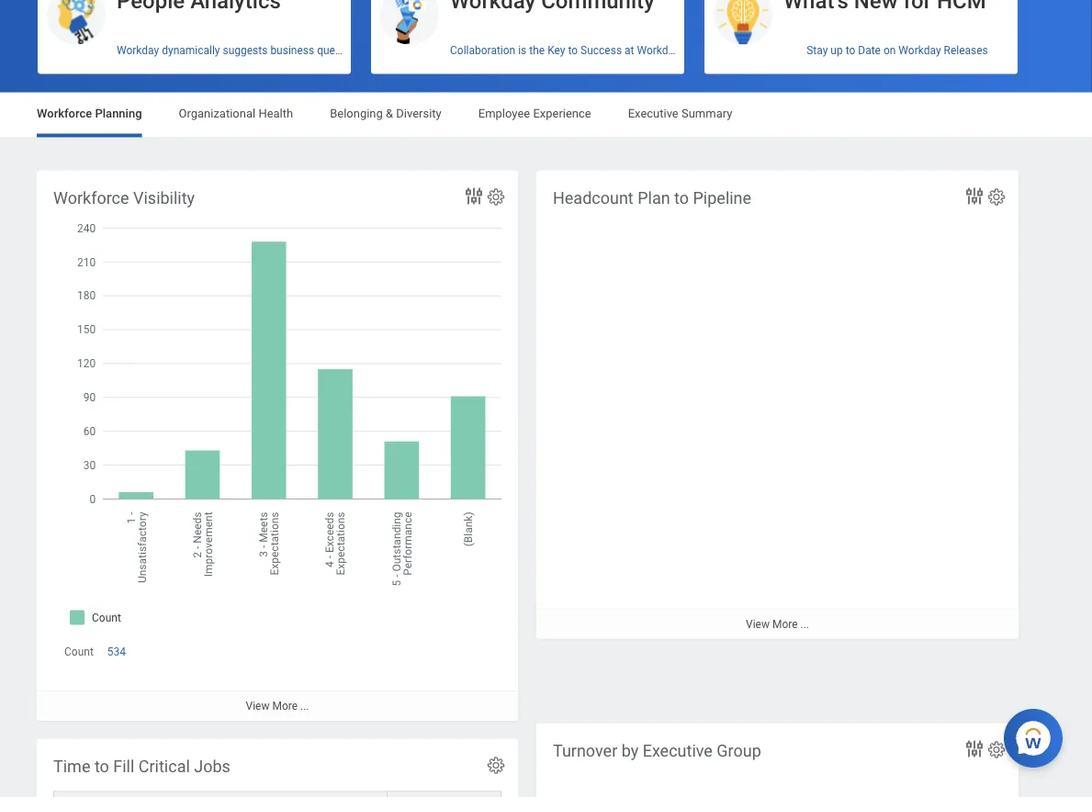 Task type: vqa. For each thing, say whether or not it's contained in the screenshot.
implementation
no



Task type: locate. For each thing, give the bounding box(es) containing it.
1 horizontal spatial workday
[[637, 44, 680, 57]]

row
[[53, 792, 502, 798]]

executive left summary
[[628, 107, 679, 120]]

workday right at
[[637, 44, 680, 57]]

group
[[717, 742, 762, 761]]

tenant
[[440, 44, 471, 57]]

releases
[[945, 44, 989, 57]]

planning
[[95, 107, 142, 120]]

summary
[[682, 107, 733, 120]]

configure workforce visibility image
[[486, 187, 506, 207]]

configure and view chart data image inside 'headcount plan to pipeline' element
[[964, 185, 986, 207]]

1 on from the left
[[401, 44, 413, 57]]

workforce left visibility
[[53, 188, 129, 208]]

stay up to date on workday releases
[[807, 44, 989, 57]]

belonging
[[330, 107, 383, 120]]

workforce left planning
[[37, 107, 92, 120]]

dynamically
[[162, 44, 220, 57]]

date
[[859, 44, 881, 57]]

0 horizontal spatial workday
[[117, 44, 159, 57]]

on right date
[[884, 44, 897, 57]]

workforce for workforce planning
[[37, 107, 92, 120]]

more
[[272, 700, 298, 713]]

on inside "link"
[[401, 44, 413, 57]]

1 vertical spatial workforce
[[53, 188, 129, 208]]

your
[[416, 44, 437, 57]]

organizational health
[[179, 107, 293, 120]]

headcount plan to pipeline
[[553, 188, 752, 208]]

1 horizontal spatial on
[[884, 44, 897, 57]]

configure and view chart data image inside the workforce visibility element
[[463, 185, 485, 207]]

configure and view chart data image
[[463, 185, 485, 207], [964, 185, 986, 207], [964, 739, 986, 761]]

stay up to date on workday releases link
[[705, 37, 1018, 64]]

organizational
[[179, 107, 256, 120]]

diversity
[[396, 107, 442, 120]]

turnover by executive group
[[553, 742, 762, 761]]

0 vertical spatial workforce
[[37, 107, 92, 120]]

workforce inside tab list
[[37, 107, 92, 120]]

collaboration is the key to success at workday
[[450, 44, 680, 57]]

to right up
[[846, 44, 856, 57]]

0 horizontal spatial on
[[401, 44, 413, 57]]

workday left dynamically
[[117, 44, 159, 57]]

health
[[259, 107, 293, 120]]

1 vertical spatial executive
[[643, 742, 713, 761]]

collaboration
[[450, 44, 516, 57]]

configure headcount plan to pipeline image
[[987, 187, 1007, 207]]

configure and view chart data image left "configure workforce visibility" icon
[[463, 185, 485, 207]]

visibility
[[133, 188, 195, 208]]

workday inside "link"
[[117, 44, 159, 57]]

headcount plan to pipeline element
[[537, 171, 1019, 706]]

the
[[530, 44, 545, 57]]

key
[[548, 44, 566, 57]]

at
[[625, 44, 635, 57]]

tab list
[[18, 93, 1075, 137]]

belonging & diversity
[[330, 107, 442, 120]]

workday
[[117, 44, 159, 57], [637, 44, 680, 57], [899, 44, 942, 57]]

on
[[401, 44, 413, 57], [884, 44, 897, 57]]

configure and view chart data image left configure headcount plan to pipeline icon
[[964, 185, 986, 207]]

workforce
[[37, 107, 92, 120], [53, 188, 129, 208]]

workforce for workforce visibility
[[53, 188, 129, 208]]

configure and view chart data image for headcount plan to pipeline
[[964, 185, 986, 207]]

employee
[[479, 107, 531, 120]]

1 workday from the left
[[117, 44, 159, 57]]

critical
[[139, 757, 190, 777]]

turnover
[[553, 742, 618, 761]]

workday left "releases"
[[899, 44, 942, 57]]

configure and view chart data image left configure turnover by executive group image at right bottom
[[964, 739, 986, 761]]

on left your
[[401, 44, 413, 57]]

questions
[[317, 44, 366, 57]]

to right 'plan'
[[675, 188, 689, 208]]

executive right "by" at the bottom right
[[643, 742, 713, 761]]

to
[[568, 44, 578, 57], [846, 44, 856, 57], [675, 188, 689, 208], [95, 757, 109, 777]]

0 vertical spatial executive
[[628, 107, 679, 120]]

2 horizontal spatial workday
[[899, 44, 942, 57]]

executive
[[628, 107, 679, 120], [643, 742, 713, 761]]



Task type: describe. For each thing, give the bounding box(es) containing it.
configure and view chart data image for turnover by executive group
[[964, 739, 986, 761]]

stay
[[807, 44, 829, 57]]

time
[[53, 757, 90, 777]]

2 workday from the left
[[637, 44, 680, 57]]

based
[[368, 44, 398, 57]]

is
[[519, 44, 527, 57]]

count
[[64, 646, 94, 659]]

to right key
[[568, 44, 578, 57]]

534
[[107, 646, 126, 659]]

workforce planning
[[37, 107, 142, 120]]

2 on from the left
[[884, 44, 897, 57]]

executive summary
[[628, 107, 733, 120]]

configure time to fill critical jobs image
[[486, 756, 506, 776]]

time to fill critical jobs element
[[37, 740, 518, 798]]

workday dynamically suggests business questions based on your tenant link
[[38, 37, 471, 64]]

view more ...
[[246, 700, 309, 713]]

headcount
[[553, 188, 634, 208]]

to left "fill"
[[95, 757, 109, 777]]

view
[[246, 700, 270, 713]]

employee experience
[[479, 107, 592, 120]]

workforce visibility
[[53, 188, 195, 208]]

business
[[271, 44, 315, 57]]

jobs
[[194, 757, 231, 777]]

row inside 'time to fill critical jobs' element
[[53, 792, 502, 798]]

pipeline
[[694, 188, 752, 208]]

3 workday from the left
[[899, 44, 942, 57]]

configure and view chart data image for workforce visibility
[[463, 185, 485, 207]]

workday dynamically suggests business questions based on your tenant
[[117, 44, 471, 57]]

time to fill critical jobs
[[53, 757, 231, 777]]

workforce visibility element
[[37, 171, 518, 721]]

534 button
[[107, 645, 129, 660]]

collaboration is the key to success at workday link
[[371, 37, 685, 64]]

configure turnover by executive group image
[[987, 740, 1007, 761]]

fill
[[113, 757, 135, 777]]

up
[[831, 44, 844, 57]]

view more ... link
[[37, 691, 518, 721]]

by
[[622, 742, 639, 761]]

tab list containing workforce planning
[[18, 93, 1075, 137]]

success
[[581, 44, 622, 57]]

experience
[[533, 107, 592, 120]]

...
[[301, 700, 309, 713]]

suggests
[[223, 44, 268, 57]]

plan
[[638, 188, 671, 208]]

&
[[386, 107, 394, 120]]



